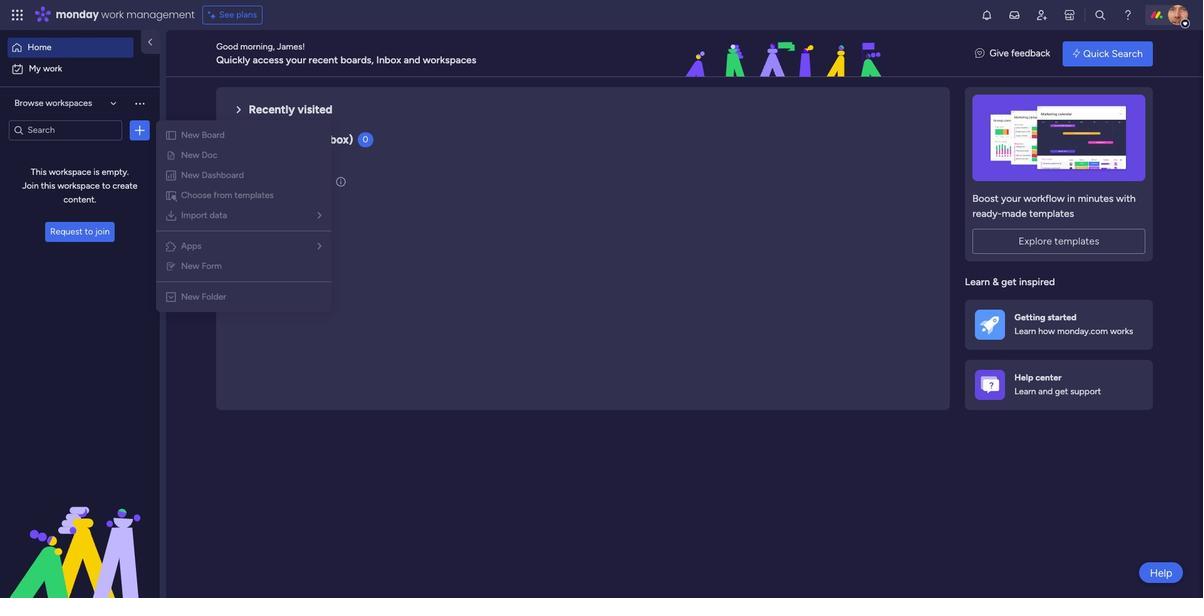 Task type: describe. For each thing, give the bounding box(es) containing it.
workspaces inside 'button'
[[46, 98, 92, 109]]

import
[[181, 210, 208, 221]]

0 horizontal spatial get
[[1002, 276, 1017, 288]]

work for monday
[[101, 8, 124, 22]]

workspace options image
[[134, 97, 146, 110]]

ready-
[[973, 207, 1002, 219]]

data
[[210, 210, 227, 221]]

choose
[[181, 190, 211, 201]]

getting started learn how monday.com works
[[1015, 312, 1134, 337]]

0
[[363, 134, 368, 145]]

boost
[[973, 192, 999, 204]]

boost your workflow in minutes with ready-made templates
[[973, 192, 1136, 219]]

feedback
[[1011, 48, 1051, 59]]

help for help center learn and get support
[[1015, 372, 1034, 383]]

give feedback
[[990, 48, 1051, 59]]

my work link
[[8, 59, 152, 79]]

0 vertical spatial workspace
[[49, 167, 91, 177]]

inbox
[[376, 54, 401, 66]]

get inside 'help center learn and get support'
[[1055, 386, 1069, 397]]

update
[[249, 133, 287, 147]]

workspaces inside good morning, james! quickly access your recent boards, inbox and workspaces
[[423, 54, 477, 66]]

works
[[1111, 326, 1134, 337]]

help center element
[[965, 359, 1153, 410]]

feed
[[290, 133, 313, 147]]

request
[[50, 226, 83, 237]]

select product image
[[11, 9, 24, 21]]

monday.com
[[1058, 326, 1108, 337]]

morning,
[[240, 41, 275, 52]]

lottie animation element for join this workspace to create content.
[[0, 471, 160, 598]]

new for new form
[[181, 261, 200, 271]]

james peterson image
[[1168, 5, 1188, 25]]

create
[[113, 181, 138, 191]]

(inbox)
[[316, 133, 353, 147]]

form image
[[166, 261, 176, 271]]

join
[[22, 181, 39, 191]]

new form menu item
[[166, 259, 322, 274]]

explore
[[1019, 235, 1052, 247]]

new for new board
[[181, 130, 200, 140]]

quick search
[[1084, 47, 1143, 59]]

update feed (inbox)
[[249, 133, 353, 147]]

and inside good morning, james! quickly access your recent boards, inbox and workspaces
[[404, 54, 421, 66]]

explore templates
[[1019, 235, 1100, 247]]

and inside 'help center learn and get support'
[[1039, 386, 1053, 397]]

learn for getting
[[1015, 326, 1037, 337]]

minutes
[[1078, 192, 1114, 204]]

access
[[253, 54, 284, 66]]

good morning, james! quickly access your recent boards, inbox and workspaces
[[216, 41, 477, 66]]

notifications image
[[981, 9, 994, 21]]

recently visited
[[249, 103, 333, 117]]

import data image
[[165, 209, 177, 222]]

templates inside menu item
[[235, 190, 274, 201]]

templates image image
[[977, 95, 1142, 181]]

new doc
[[181, 150, 218, 160]]

1 vertical spatial workspace
[[57, 181, 100, 191]]

this
[[31, 167, 47, 177]]

list arrow image
[[318, 242, 322, 251]]

management
[[126, 8, 195, 22]]

learn & get inspired
[[965, 276, 1055, 288]]

boards,
[[341, 54, 374, 66]]

home
[[28, 42, 52, 53]]

my
[[29, 63, 41, 74]]

inspired
[[1019, 276, 1055, 288]]

&
[[993, 276, 999, 288]]

request to join button
[[45, 222, 115, 242]]

open recently visited image
[[231, 102, 246, 117]]

help for help
[[1150, 566, 1173, 579]]

new form
[[181, 261, 222, 271]]

work for my
[[43, 63, 62, 74]]

see
[[219, 9, 234, 20]]

update feed image
[[1009, 9, 1021, 21]]

home link
[[8, 38, 134, 58]]

options image
[[134, 124, 146, 136]]

request to join
[[50, 226, 110, 237]]

new folder menu item
[[165, 290, 322, 305]]

0 vertical spatial learn
[[965, 276, 990, 288]]

workflow
[[1024, 192, 1065, 204]]

service icon image
[[166, 149, 176, 162]]

to inside this workspace is empty. join this workspace to create content.
[[102, 181, 110, 191]]

v2 user feedback image
[[976, 47, 985, 61]]

this
[[41, 181, 55, 191]]

list arrow image
[[318, 211, 322, 220]]

center
[[1036, 372, 1062, 383]]

apps image
[[165, 240, 177, 253]]



Task type: vqa. For each thing, say whether or not it's contained in the screenshot.
with
yes



Task type: locate. For each thing, give the bounding box(es) containing it.
0 horizontal spatial workspaces
[[46, 98, 92, 109]]

started
[[1048, 312, 1077, 323]]

1 vertical spatial your
[[1002, 192, 1022, 204]]

monday
[[56, 8, 99, 22]]

templates right explore
[[1055, 235, 1100, 247]]

new right the new dashboard icon
[[181, 170, 200, 181]]

new for new dashboard
[[181, 170, 200, 181]]

this workspace is empty. join this workspace to create content.
[[22, 167, 138, 205]]

1 vertical spatial help
[[1150, 566, 1173, 579]]

with
[[1117, 192, 1136, 204]]

learn inside 'help center learn and get support'
[[1015, 386, 1037, 397]]

0 horizontal spatial lottie animation image
[[0, 471, 160, 598]]

new for new folder
[[181, 291, 200, 302]]

0 horizontal spatial lottie animation element
[[0, 471, 160, 598]]

your
[[286, 54, 306, 66], [1002, 192, 1022, 204]]

lottie animation element
[[611, 30, 963, 78], [0, 471, 160, 598]]

your inside good morning, james! quickly access your recent boards, inbox and workspaces
[[286, 54, 306, 66]]

new right new folder image
[[181, 291, 200, 302]]

0 vertical spatial workspaces
[[423, 54, 477, 66]]

0 vertical spatial get
[[1002, 276, 1017, 288]]

0 vertical spatial your
[[286, 54, 306, 66]]

good
[[216, 41, 238, 52]]

0 horizontal spatial work
[[43, 63, 62, 74]]

your down the james!
[[286, 54, 306, 66]]

browse workspaces
[[14, 98, 92, 109]]

2 vertical spatial learn
[[1015, 386, 1037, 397]]

invite members image
[[1036, 9, 1049, 21]]

help inside help button
[[1150, 566, 1173, 579]]

in
[[1068, 192, 1076, 204]]

1 horizontal spatial get
[[1055, 386, 1069, 397]]

workspaces right inbox
[[423, 54, 477, 66]]

work right monday
[[101, 8, 124, 22]]

lottie animation image
[[611, 30, 963, 78], [0, 471, 160, 598]]

5 new from the top
[[181, 291, 200, 302]]

v2 bolt switch image
[[1073, 47, 1081, 60]]

1 horizontal spatial work
[[101, 8, 124, 22]]

help center learn and get support
[[1015, 372, 1102, 397]]

quick search button
[[1063, 41, 1153, 66]]

plans
[[236, 9, 257, 20]]

explore templates button
[[973, 229, 1146, 254]]

to
[[102, 181, 110, 191], [85, 226, 93, 237]]

workspace
[[49, 167, 91, 177], [57, 181, 100, 191]]

templates inside button
[[1055, 235, 1100, 247]]

2 new from the top
[[181, 150, 200, 160]]

dashboard
[[202, 170, 244, 181]]

new inside menu item
[[181, 130, 200, 140]]

made
[[1002, 207, 1027, 219]]

3 new from the top
[[181, 170, 200, 181]]

1 vertical spatial templates
[[1030, 207, 1075, 219]]

get
[[1002, 276, 1017, 288], [1055, 386, 1069, 397]]

templates down open my workspaces icon
[[235, 190, 274, 201]]

0 vertical spatial templates
[[235, 190, 274, 201]]

help image
[[1122, 9, 1135, 21]]

1 vertical spatial lottie animation image
[[0, 471, 160, 598]]

new dashboard image
[[165, 169, 177, 182]]

to inside request to join button
[[85, 226, 93, 237]]

choose from templates menu item
[[165, 188, 322, 203]]

templates down the workflow
[[1030, 207, 1075, 219]]

work inside option
[[43, 63, 62, 74]]

templates
[[235, 190, 274, 201], [1030, 207, 1075, 219], [1055, 235, 1100, 247]]

open my workspaces image
[[231, 175, 246, 190]]

1 horizontal spatial your
[[1002, 192, 1022, 204]]

choose from templates
[[181, 190, 274, 201]]

learn down the getting
[[1015, 326, 1037, 337]]

workspaces up 'search in workspace' field
[[46, 98, 92, 109]]

lottie animation image for quickly access your recent boards, inbox and workspaces
[[611, 30, 963, 78]]

0 vertical spatial work
[[101, 8, 124, 22]]

new board menu item
[[165, 128, 322, 143]]

0 horizontal spatial and
[[404, 54, 421, 66]]

your inside boost your workflow in minutes with ready-made templates
[[1002, 192, 1022, 204]]

see plans button
[[202, 6, 263, 24]]

lottie animation image for join this workspace to create content.
[[0, 471, 160, 598]]

give
[[990, 48, 1009, 59]]

1 vertical spatial and
[[1039, 386, 1053, 397]]

james!
[[277, 41, 305, 52]]

0 horizontal spatial help
[[1015, 372, 1034, 383]]

search everything image
[[1094, 9, 1107, 21]]

browse
[[14, 98, 43, 109]]

board
[[202, 130, 225, 140]]

getting started element
[[965, 299, 1153, 349]]

apps
[[181, 241, 202, 251]]

0 vertical spatial help
[[1015, 372, 1034, 383]]

join
[[95, 226, 110, 237]]

help button
[[1140, 562, 1183, 583]]

new folder
[[181, 291, 226, 302]]

get down center
[[1055, 386, 1069, 397]]

0 horizontal spatial your
[[286, 54, 306, 66]]

Search in workspace field
[[26, 123, 105, 137]]

0 vertical spatial lottie animation element
[[611, 30, 963, 78]]

lottie animation element for quickly access your recent boards, inbox and workspaces
[[611, 30, 963, 78]]

folder
[[202, 291, 226, 302]]

work
[[101, 8, 124, 22], [43, 63, 62, 74]]

new dashboard menu item
[[165, 168, 322, 183]]

get right &
[[1002, 276, 1017, 288]]

work right my
[[43, 63, 62, 74]]

1 vertical spatial to
[[85, 226, 93, 237]]

my work option
[[8, 59, 152, 79]]

new board
[[181, 130, 225, 140]]

monday work management
[[56, 8, 195, 22]]

new folder image
[[165, 291, 177, 303]]

how
[[1039, 326, 1055, 337]]

new
[[181, 130, 200, 140], [181, 150, 200, 160], [181, 170, 200, 181], [181, 261, 200, 271], [181, 291, 200, 302]]

learn for help
[[1015, 386, 1037, 397]]

1 vertical spatial workspaces
[[46, 98, 92, 109]]

0 horizontal spatial to
[[85, 226, 93, 237]]

menu containing new board
[[156, 120, 332, 312]]

form
[[202, 261, 222, 271]]

new board image
[[165, 129, 177, 142]]

recent
[[309, 54, 338, 66]]

quickly
[[216, 54, 250, 66]]

new right service icon at left
[[181, 150, 200, 160]]

import data menu item
[[165, 208, 322, 223]]

0 vertical spatial lottie animation image
[[611, 30, 963, 78]]

to left join
[[85, 226, 93, 237]]

workspace up content.
[[57, 181, 100, 191]]

2 vertical spatial templates
[[1055, 235, 1100, 247]]

1 horizontal spatial workspaces
[[423, 54, 477, 66]]

new dashboard
[[181, 170, 244, 181]]

new doc menu item
[[166, 148, 322, 163]]

choose from templates image
[[165, 189, 177, 202]]

getting
[[1015, 312, 1046, 323]]

1 new from the top
[[181, 130, 200, 140]]

quick
[[1084, 47, 1110, 59]]

apps menu item
[[165, 239, 322, 254]]

1 vertical spatial learn
[[1015, 326, 1037, 337]]

0 vertical spatial to
[[102, 181, 110, 191]]

help inside 'help center learn and get support'
[[1015, 372, 1034, 383]]

my work
[[29, 63, 62, 74]]

content.
[[63, 194, 96, 205]]

to down empty. on the left of the page
[[102, 181, 110, 191]]

learn down center
[[1015, 386, 1037, 397]]

1 horizontal spatial lottie animation element
[[611, 30, 963, 78]]

learn
[[965, 276, 990, 288], [1015, 326, 1037, 337], [1015, 386, 1037, 397]]

new for new doc
[[181, 150, 200, 160]]

0 vertical spatial and
[[404, 54, 421, 66]]

your up made
[[1002, 192, 1022, 204]]

1 vertical spatial work
[[43, 63, 62, 74]]

and down center
[[1039, 386, 1053, 397]]

workspace up this
[[49, 167, 91, 177]]

home option
[[8, 38, 134, 58]]

import data
[[181, 210, 227, 221]]

learn inside the getting started learn how monday.com works
[[1015, 326, 1037, 337]]

learn left &
[[965, 276, 990, 288]]

is
[[93, 167, 100, 177]]

recently
[[249, 103, 295, 117]]

doc
[[202, 150, 218, 160]]

new right form icon
[[181, 261, 200, 271]]

help
[[1015, 372, 1034, 383], [1150, 566, 1173, 579]]

search
[[1112, 47, 1143, 59]]

1 horizontal spatial help
[[1150, 566, 1173, 579]]

visited
[[298, 103, 333, 117]]

1 vertical spatial get
[[1055, 386, 1069, 397]]

1 horizontal spatial lottie animation image
[[611, 30, 963, 78]]

menu
[[156, 120, 332, 312]]

monday marketplace image
[[1064, 9, 1076, 21]]

empty.
[[102, 167, 129, 177]]

browse workspaces button
[[9, 94, 122, 114]]

1 horizontal spatial to
[[102, 181, 110, 191]]

and right inbox
[[404, 54, 421, 66]]

from
[[214, 190, 232, 201]]

4 new from the top
[[181, 261, 200, 271]]

templates inside boost your workflow in minutes with ready-made templates
[[1030, 207, 1075, 219]]

new right new board icon
[[181, 130, 200, 140]]

1 vertical spatial lottie animation element
[[0, 471, 160, 598]]

see plans
[[219, 9, 257, 20]]

1 horizontal spatial and
[[1039, 386, 1053, 397]]

support
[[1071, 386, 1102, 397]]



